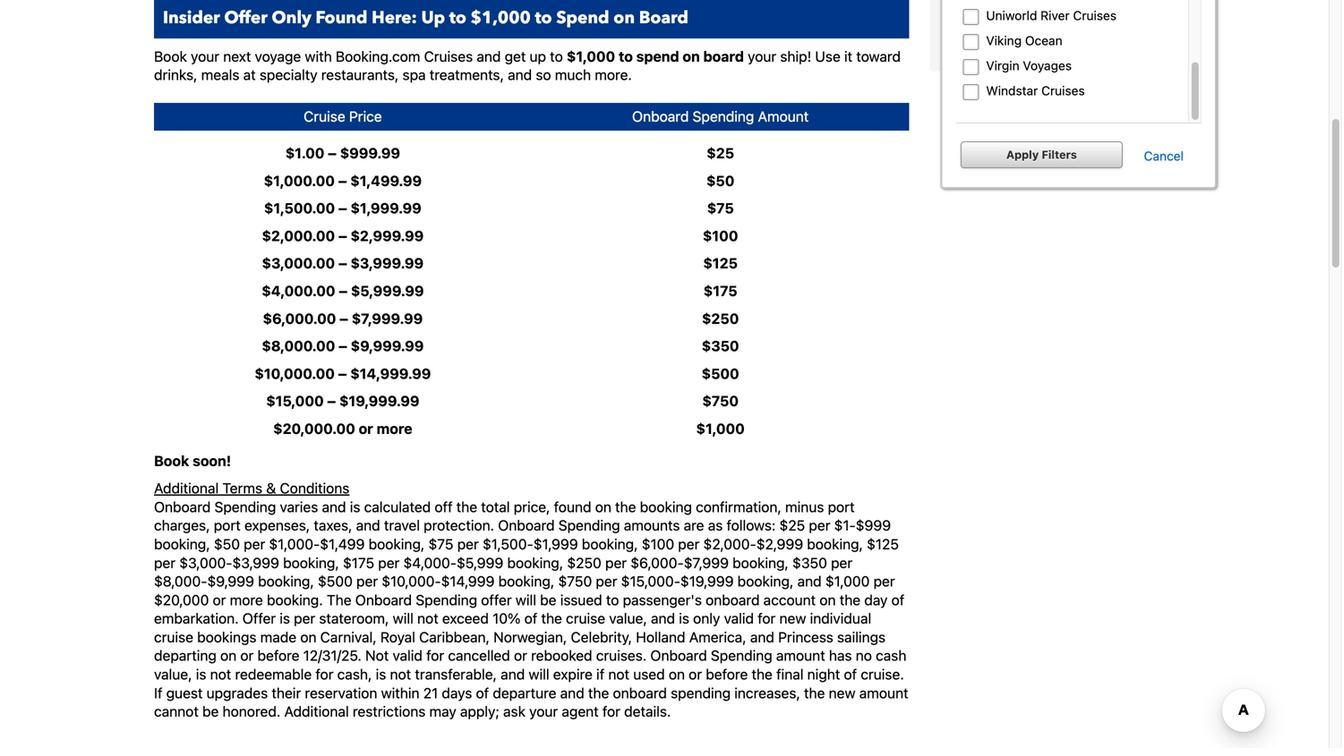 Task type: describe. For each thing, give the bounding box(es) containing it.
0 horizontal spatial onboard
[[613, 685, 667, 702]]

$8,000-
[[154, 573, 207, 590]]

per up stateroom,
[[357, 573, 378, 590]]

upgrades
[[207, 685, 268, 702]]

$20,000
[[154, 592, 209, 609]]

– for $8,000.00
[[339, 338, 347, 355]]

1 horizontal spatial more
[[377, 420, 413, 437]]

1 vertical spatial will
[[393, 610, 414, 627]]

offer inside additional terms & conditions onboard spending varies and is calculated off the total price, found on the booking confirmation, minus port charges, port expenses, taxes, and travel protection. onboard spending amounts are as follows: $25 per $1-$999 booking, $50 per $1,000-$1,499 booking, $75 per $1,500-$1,999 booking, $100 per $2,000-$2,999 booking, $125 per $3,000-$3,999 booking, $175 per $4,000-$5,999 booking, $250 per $6,000-$7,999 booking, $350 per $8,000-$9,999 booking, $500 per $10,000-$14,999 booking, $750 per $15,000-$19,999 booking, and $1,000 per $20,000 or more booking. the onboard spending offer will be issued to passenger's onboard account on the day of embarkation. offer is per stateroom, will not exceed 10% of the cruise value, and is only valid for new individual cruise bookings made on carnival, royal caribbean, norwegian, celebrity, holland america, and princess sailings departing on or before 12/31/25. not valid for cancelled or rebooked cruises. onboard spending amount has no cash value, is not redeemable for cash, is not transferable, and will expire if not used on or before the final night of cruise. if guest upgrades their reservation within 21 days of departure and the onboard spending increases, the new amount cannot be honored. additional restrictions may apply; ask your agent for details.
[[243, 610, 276, 627]]

0 horizontal spatial additional
[[154, 480, 219, 497]]

and left get
[[477, 48, 501, 65]]

1 horizontal spatial $750
[[703, 393, 739, 410]]

booking, down $1-
[[807, 536, 863, 553]]

1 horizontal spatial $500
[[702, 365, 739, 382]]

next
[[223, 48, 251, 65]]

$1,000 up much
[[567, 48, 615, 65]]

is up taxes,
[[350, 499, 360, 516]]

0 vertical spatial $50
[[707, 172, 735, 189]]

1 horizontal spatial amount
[[860, 685, 909, 702]]

1 vertical spatial cruises
[[424, 48, 473, 65]]

agent
[[562, 704, 599, 721]]

more.
[[595, 66, 632, 83]]

1 vertical spatial port
[[214, 517, 241, 534]]

0 vertical spatial cruise
[[566, 610, 605, 627]]

are
[[684, 517, 704, 534]]

is down departing
[[196, 666, 206, 683]]

your inside "your ship! use it toward drinks, meals at specialty restaurants, spa treatments, and so much more."
[[748, 48, 777, 65]]

royal
[[381, 629, 415, 646]]

cannot
[[154, 704, 199, 721]]

onboard up the charges,
[[154, 499, 211, 516]]

if
[[154, 685, 162, 702]]

$14,999.99
[[350, 365, 431, 382]]

cancelled
[[448, 648, 510, 665]]

and up $1,499
[[356, 517, 380, 534]]

account
[[764, 592, 816, 609]]

or down "$19,999.99" at the bottom
[[359, 420, 373, 437]]

and down expire
[[560, 685, 585, 702]]

for down account
[[758, 610, 776, 627]]

0 vertical spatial amount
[[776, 648, 825, 665]]

$6,000.00
[[263, 310, 336, 327]]

search
[[1029, 26, 1076, 43]]

princess
[[778, 629, 834, 646]]

$3,000-
[[179, 555, 232, 572]]

carnival,
[[320, 629, 377, 646]]

booking, down amounts
[[582, 536, 638, 553]]

caribbean,
[[419, 629, 490, 646]]

viking ocean
[[986, 33, 1063, 48]]

river
[[1041, 8, 1070, 23]]

$1,999
[[534, 536, 578, 553]]

1 vertical spatial additional
[[284, 704, 349, 721]]

0 vertical spatial cruises
[[1073, 8, 1117, 23]]

off
[[435, 499, 453, 516]]

book for book your next voyage with booking.com cruises and get up to $1,000 to spend on board
[[154, 48, 187, 65]]

spa
[[403, 66, 426, 83]]

and up departure
[[501, 666, 525, 683]]

windstar
[[986, 83, 1038, 98]]

and down passenger's
[[651, 610, 675, 627]]

$10,000.00
[[255, 365, 335, 382]]

0 horizontal spatial cruise
[[154, 629, 193, 646]]

cruise.
[[861, 666, 904, 683]]

$7,999.99
[[352, 310, 423, 327]]

additional terms & conditions onboard spending varies and is calculated off the total price, found on the booking confirmation, minus port charges, port expenses, taxes, and travel protection. onboard spending amounts are as follows: $25 per $1-$999 booking, $50 per $1,000-$1,499 booking, $75 per $1,500-$1,999 booking, $100 per $2,000-$2,999 booking, $125 per $3,000-$3,999 booking, $175 per $4,000-$5,999 booking, $250 per $6,000-$7,999 booking, $350 per $8,000-$9,999 booking, $500 per $10,000-$14,999 booking, $750 per $15,000-$19,999 booking, and $1,000 per $20,000 or more booking. the onboard spending offer will be issued to passenger's onboard account on the day of embarkation. offer is per stateroom, will not exceed 10% of the cruise value, and is only valid for new individual cruise bookings made on carnival, royal caribbean, norwegian, celebrity, holland america, and princess sailings departing on or before 12/31/25. not valid for cancelled or rebooked cruises. onboard spending amount has no cash value, is not redeemable for cash, is not transferable, and will expire if not used on or before the final night of cruise. if guest upgrades their reservation within 21 days of departure and the onboard spending increases, the new amount cannot be honored. additional restrictions may apply; ask your agent for details.
[[154, 480, 909, 721]]

0 vertical spatial $125
[[703, 255, 738, 272]]

found
[[554, 499, 592, 516]]

not up caribbean,
[[417, 610, 439, 627]]

ship!
[[780, 48, 812, 65]]

of right day
[[892, 592, 905, 609]]

$3,999.99
[[351, 255, 424, 272]]

for down 12/31/25. at the left bottom
[[316, 666, 334, 683]]

and up taxes,
[[322, 499, 346, 516]]

cash
[[876, 648, 907, 665]]

$50 inside additional terms & conditions onboard spending varies and is calculated off the total price, found on the booking confirmation, minus port charges, port expenses, taxes, and travel protection. onboard spending amounts are as follows: $25 per $1-$999 booking, $50 per $1,000-$1,499 booking, $75 per $1,500-$1,999 booking, $100 per $2,000-$2,999 booking, $125 per $3,000-$3,999 booking, $175 per $4,000-$5,999 booking, $250 per $6,000-$7,999 booking, $350 per $8,000-$9,999 booking, $500 per $10,000-$14,999 booking, $750 per $15,000-$19,999 booking, and $1,000 per $20,000 or more booking. the onboard spending offer will be issued to passenger's onboard account on the day of embarkation. offer is per stateroom, will not exceed 10% of the cruise value, and is only valid for new individual cruise bookings made on carnival, royal caribbean, norwegian, celebrity, holland america, and princess sailings departing on or before 12/31/25. not valid for cancelled or rebooked cruises. onboard spending amount has no cash value, is not redeemable for cash, is not transferable, and will expire if not used on or before the final night of cruise. if guest upgrades their reservation within 21 days of departure and the onboard spending increases, the new amount cannot be honored. additional restrictions may apply; ask your agent for details.
[[214, 536, 240, 553]]

$8,000.00 – $9,999.99
[[262, 338, 424, 355]]

1 vertical spatial new
[[829, 685, 856, 702]]

$1-
[[834, 517, 856, 534]]

rebooked
[[531, 648, 593, 665]]

2 vertical spatial will
[[529, 666, 550, 683]]

per up $10,000- at the bottom left of page
[[378, 555, 400, 572]]

minus
[[785, 499, 824, 516]]

filters
[[1042, 148, 1077, 161]]

Search search field
[[930, 0, 1175, 71]]

specialty
[[260, 66, 318, 83]]

virgin voyages
[[986, 58, 1072, 73]]

0 vertical spatial offer
[[224, 6, 268, 30]]

0 horizontal spatial valid
[[393, 648, 423, 665]]

their
[[272, 685, 301, 702]]

$1,499
[[320, 536, 365, 553]]

0 vertical spatial will
[[516, 592, 536, 609]]

board
[[639, 6, 689, 30]]

to right up at the left of page
[[449, 6, 467, 30]]

the down if
[[588, 685, 609, 702]]

0 vertical spatial value,
[[609, 610, 647, 627]]

– for $6,000.00
[[340, 310, 348, 327]]

– for $1,000.00
[[338, 172, 347, 189]]

spending down america,
[[711, 648, 773, 665]]

so
[[536, 66, 551, 83]]

honored.
[[223, 704, 281, 721]]

spending up exceed
[[416, 592, 477, 609]]

much
[[555, 66, 591, 83]]

is up made
[[280, 610, 290, 627]]

found
[[316, 6, 368, 30]]

$15,000 – $19,999.99
[[266, 393, 420, 410]]

insider offer only found here: up to $1,000 to spend on board
[[163, 6, 689, 30]]

per down $1-
[[831, 555, 853, 572]]

booking, up the offer on the bottom left of the page
[[498, 573, 555, 590]]

$500 inside additional terms & conditions onboard spending varies and is calculated off the total price, found on the booking confirmation, minus port charges, port expenses, taxes, and travel protection. onboard spending amounts are as follows: $25 per $1-$999 booking, $50 per $1,000-$1,499 booking, $75 per $1,500-$1,999 booking, $100 per $2,000-$2,999 booking, $125 per $3,000-$3,999 booking, $175 per $4,000-$5,999 booking, $250 per $6,000-$7,999 booking, $350 per $8,000-$9,999 booking, $500 per $10,000-$14,999 booking, $750 per $15,000-$19,999 booking, and $1,000 per $20,000 or more booking. the onboard spending offer will be issued to passenger's onboard account on the day of embarkation. offer is per stateroom, will not exceed 10% of the cruise value, and is only valid for new individual cruise bookings made on carnival, royal caribbean, norwegian, celebrity, holland america, and princess sailings departing on or before 12/31/25. not valid for cancelled or rebooked cruises. onboard spending amount has no cash value, is not redeemable for cash, is not transferable, and will expire if not used on or before the final night of cruise. if guest upgrades their reservation within 21 days of departure and the onboard spending increases, the new amount cannot be honored. additional restrictions may apply; ask your agent for details.
[[318, 573, 353, 590]]

board
[[704, 48, 744, 65]]

cruise
[[304, 108, 345, 125]]

search link
[[941, 10, 1164, 61]]

the up amounts
[[615, 499, 636, 516]]

onboard down spend
[[632, 108, 689, 125]]

$5,999
[[457, 555, 504, 572]]

embarkation.
[[154, 610, 239, 627]]

not up upgrades
[[210, 666, 231, 683]]

booking.
[[267, 592, 323, 609]]

viking
[[986, 33, 1022, 48]]

$15,000
[[266, 393, 324, 410]]

is left only
[[679, 610, 690, 627]]

or up spending
[[689, 666, 702, 683]]

guest
[[166, 685, 203, 702]]

onboard down 'holland'
[[651, 648, 707, 665]]

day
[[865, 592, 888, 609]]

$1,999.99
[[351, 200, 422, 217]]

up
[[421, 6, 445, 30]]

amounts
[[624, 517, 680, 534]]

price,
[[514, 499, 550, 516]]

per up issued
[[596, 573, 618, 590]]

$4,000-
[[403, 555, 457, 572]]

booking, down the charges,
[[154, 536, 210, 553]]

per down minus
[[809, 517, 831, 534]]

$19,999.99
[[339, 393, 420, 410]]

departure
[[493, 685, 557, 702]]

0 vertical spatial $250
[[702, 310, 739, 327]]

0 horizontal spatial before
[[257, 648, 300, 665]]

total
[[481, 499, 510, 516]]

10%
[[493, 610, 521, 627]]

for right agent
[[603, 704, 621, 721]]

$9,999
[[207, 573, 254, 590]]

issued
[[560, 592, 602, 609]]

1 horizontal spatial $75
[[707, 200, 734, 217]]

2 vertical spatial cruises
[[1042, 83, 1085, 98]]

increases,
[[735, 685, 801, 702]]

toward
[[856, 48, 901, 65]]

cruise price
[[304, 108, 382, 125]]

per down 'are' on the right bottom
[[678, 536, 700, 553]]

booking, down the travel
[[369, 536, 425, 553]]

with
[[305, 48, 332, 65]]

apply filters
[[1007, 148, 1077, 161]]

your ship! use it toward drinks, meals at specialty restaurants, spa treatments, and so much more.
[[154, 48, 901, 83]]



Task type: locate. For each thing, give the bounding box(es) containing it.
voyages
[[1023, 58, 1072, 73]]

$1,000.00 – $1,499.99
[[264, 172, 422, 189]]

the
[[327, 592, 352, 609]]

$750
[[703, 393, 739, 410], [558, 573, 592, 590]]

not
[[365, 648, 389, 665]]

only
[[272, 6, 311, 30]]

no
[[856, 648, 872, 665]]

value, up celebrity,
[[609, 610, 647, 627]]

– for $1.00
[[328, 145, 337, 162]]

the down night
[[804, 685, 825, 702]]

– up $1,500.00 – $1,999.99
[[338, 172, 347, 189]]

restrictions
[[353, 704, 426, 721]]

exceed
[[442, 610, 489, 627]]

21
[[423, 685, 438, 702]]

$100 inside additional terms & conditions onboard spending varies and is calculated off the total price, found on the booking confirmation, minus port charges, port expenses, taxes, and travel protection. onboard spending amounts are as follows: $25 per $1-$999 booking, $50 per $1,000-$1,499 booking, $75 per $1,500-$1,999 booking, $100 per $2,000-$2,999 booking, $125 per $3,000-$3,999 booking, $175 per $4,000-$5,999 booking, $250 per $6,000-$7,999 booking, $350 per $8,000-$9,999 booking, $500 per $10,000-$14,999 booking, $750 per $15,000-$19,999 booking, and $1,000 per $20,000 or more booking. the onboard spending offer will be issued to passenger's onboard account on the day of embarkation. offer is per stateroom, will not exceed 10% of the cruise value, and is only valid for new individual cruise bookings made on carnival, royal caribbean, norwegian, celebrity, holland america, and princess sailings departing on or before 12/31/25. not valid for cancelled or rebooked cruises. onboard spending amount has no cash value, is not redeemable for cash, is not transferable, and will expire if not used on or before the final night of cruise. if guest upgrades their reservation within 21 days of departure and the onboard spending increases, the new amount cannot be honored. additional restrictions may apply; ask your agent for details.
[[642, 536, 675, 553]]

spending
[[671, 685, 731, 702]]

terms
[[222, 480, 263, 497]]

1 horizontal spatial $25
[[780, 517, 805, 534]]

before down made
[[257, 648, 300, 665]]

1 vertical spatial value,
[[154, 666, 192, 683]]

cruises.
[[596, 648, 647, 665]]

1 vertical spatial $100
[[642, 536, 675, 553]]

of down has
[[844, 666, 857, 683]]

onboard spending amount
[[632, 108, 809, 125]]

$100
[[703, 227, 738, 244], [642, 536, 675, 553]]

1 horizontal spatial additional
[[284, 704, 349, 721]]

up
[[530, 48, 546, 65]]

and left princess
[[750, 629, 775, 646]]

the up individual
[[840, 592, 861, 609]]

1 vertical spatial $125
[[867, 536, 899, 553]]

0 horizontal spatial $100
[[642, 536, 675, 553]]

– for $4,000.00
[[339, 283, 348, 300]]

– down $2,000.00 – $2,999.99
[[339, 255, 347, 272]]

not right if
[[608, 666, 630, 683]]

follows:
[[727, 517, 776, 534]]

is down not
[[376, 666, 386, 683]]

individual
[[810, 610, 872, 627]]

or
[[359, 420, 373, 437], [213, 592, 226, 609], [240, 648, 254, 665], [514, 648, 527, 665], [689, 666, 702, 683]]

12/31/25.
[[303, 648, 362, 665]]

days
[[442, 685, 472, 702]]

1 horizontal spatial value,
[[609, 610, 647, 627]]

will up 10% at the bottom of the page
[[516, 592, 536, 609]]

$3,000.00
[[262, 255, 335, 272]]

$1,000 up get
[[471, 6, 531, 30]]

booking, down $2,999
[[733, 555, 789, 572]]

0 vertical spatial before
[[257, 648, 300, 665]]

0 horizontal spatial amount
[[776, 648, 825, 665]]

0 vertical spatial $500
[[702, 365, 739, 382]]

to up more.
[[619, 48, 633, 65]]

&
[[266, 480, 276, 497]]

expire
[[553, 666, 593, 683]]

and
[[477, 48, 501, 65], [508, 66, 532, 83], [322, 499, 346, 516], [356, 517, 380, 534], [798, 573, 822, 590], [651, 610, 675, 627], [750, 629, 775, 646], [501, 666, 525, 683], [560, 685, 585, 702]]

– up $20,000.00 or more
[[327, 393, 336, 410]]

– for $1,500.00
[[338, 200, 347, 217]]

spend
[[556, 6, 610, 30]]

to
[[449, 6, 467, 30], [535, 6, 552, 30], [550, 48, 563, 65], [619, 48, 633, 65], [606, 592, 619, 609]]

new down account
[[780, 610, 806, 627]]

$350
[[702, 338, 739, 355], [793, 555, 827, 572]]

more down "$19,999.99" at the bottom
[[377, 420, 413, 437]]

$25 inside additional terms & conditions onboard spending varies and is calculated off the total price, found on the booking confirmation, minus port charges, port expenses, taxes, and travel protection. onboard spending amounts are as follows: $25 per $1-$999 booking, $50 per $1,000-$1,499 booking, $75 per $1,500-$1,999 booking, $100 per $2,000-$2,999 booking, $125 per $3,000-$3,999 booking, $175 per $4,000-$5,999 booking, $250 per $6,000-$7,999 booking, $350 per $8,000-$9,999 booking, $500 per $10,000-$14,999 booking, $750 per $15,000-$19,999 booking, and $1,000 per $20,000 or more booking. the onboard spending offer will be issued to passenger's onboard account on the day of embarkation. offer is per stateroom, will not exceed 10% of the cruise value, and is only valid for new individual cruise bookings made on carnival, royal caribbean, norwegian, celebrity, holland america, and princess sailings departing on or before 12/31/25. not valid for cancelled or rebooked cruises. onboard spending amount has no cash value, is not redeemable for cash, is not transferable, and will expire if not used on or before the final night of cruise. if guest upgrades their reservation within 21 days of departure and the onboard spending increases, the new amount cannot be honored. additional restrictions may apply; ask your agent for details.
[[780, 517, 805, 534]]

1 vertical spatial onboard
[[613, 685, 667, 702]]

1 vertical spatial $750
[[558, 573, 592, 590]]

per up $8,000- on the bottom of page
[[154, 555, 176, 572]]

$125
[[703, 255, 738, 272], [867, 536, 899, 553]]

– right $1.00 at top left
[[328, 145, 337, 162]]

0 horizontal spatial $50
[[214, 536, 240, 553]]

0 horizontal spatial your
[[191, 48, 219, 65]]

or down $9,999
[[213, 592, 226, 609]]

0 horizontal spatial $125
[[703, 255, 738, 272]]

to right issued
[[606, 592, 619, 609]]

1 vertical spatial be
[[202, 704, 219, 721]]

not
[[417, 610, 439, 627], [210, 666, 231, 683], [390, 666, 411, 683], [608, 666, 630, 683]]

$1,000 inside additional terms & conditions onboard spending varies and is calculated off the total price, found on the booking confirmation, minus port charges, port expenses, taxes, and travel protection. onboard spending amounts are as follows: $25 per $1-$999 booking, $50 per $1,000-$1,499 booking, $75 per $1,500-$1,999 booking, $100 per $2,000-$2,999 booking, $125 per $3,000-$3,999 booking, $175 per $4,000-$5,999 booking, $250 per $6,000-$7,999 booking, $350 per $8,000-$9,999 booking, $500 per $10,000-$14,999 booking, $750 per $15,000-$19,999 booking, and $1,000 per $20,000 or more booking. the onboard spending offer will be issued to passenger's onboard account on the day of embarkation. offer is per stateroom, will not exceed 10% of the cruise value, and is only valid for new individual cruise bookings made on carnival, royal caribbean, norwegian, celebrity, holland america, and princess sailings departing on or before 12/31/25. not valid for cancelled or rebooked cruises. onboard spending amount has no cash value, is not redeemable for cash, is not transferable, and will expire if not used on or before the final night of cruise. if guest upgrades their reservation within 21 days of departure and the onboard spending increases, the new amount cannot be honored. additional restrictions may apply; ask your agent for details.
[[826, 573, 870, 590]]

per down protection.
[[457, 536, 479, 553]]

$250
[[702, 310, 739, 327], [567, 555, 602, 572]]

0 vertical spatial $350
[[702, 338, 739, 355]]

of up norwegian,
[[525, 610, 538, 627]]

cruise up departing
[[154, 629, 193, 646]]

night
[[808, 666, 840, 683]]

– for $10,000.00
[[338, 365, 347, 382]]

or down bookings
[[240, 648, 254, 665]]

valid down royal
[[393, 648, 423, 665]]

1 horizontal spatial $50
[[707, 172, 735, 189]]

0 horizontal spatial be
[[202, 704, 219, 721]]

amount
[[776, 648, 825, 665], [860, 685, 909, 702]]

0 vertical spatial onboard
[[706, 592, 760, 609]]

windstar cruises
[[986, 83, 1085, 98]]

value,
[[609, 610, 647, 627], [154, 666, 192, 683]]

1 vertical spatial valid
[[393, 648, 423, 665]]

0 horizontal spatial $25
[[707, 145, 734, 162]]

cash,
[[337, 666, 372, 683]]

onboard
[[706, 592, 760, 609], [613, 685, 667, 702]]

$1,500-
[[483, 536, 534, 553]]

spending down terms
[[214, 499, 276, 516]]

your down departure
[[529, 704, 558, 721]]

$1,500.00
[[264, 200, 335, 217]]

0 vertical spatial new
[[780, 610, 806, 627]]

protection.
[[424, 517, 494, 534]]

– for $3,000.00
[[339, 255, 347, 272]]

$1,000 up confirmation,
[[696, 420, 745, 437]]

or down norwegian,
[[514, 648, 527, 665]]

0 vertical spatial book
[[154, 48, 187, 65]]

departing
[[154, 648, 217, 665]]

book your next voyage with booking.com cruises and get up to $1,000 to spend on board
[[154, 48, 744, 65]]

for down caribbean,
[[426, 648, 444, 665]]

the
[[456, 499, 477, 516], [615, 499, 636, 516], [840, 592, 861, 609], [541, 610, 562, 627], [752, 666, 773, 683], [588, 685, 609, 702], [804, 685, 825, 702]]

0 horizontal spatial $350
[[702, 338, 739, 355]]

more inside additional terms & conditions onboard spending varies and is calculated off the total price, found on the booking confirmation, minus port charges, port expenses, taxes, and travel protection. onboard spending amounts are as follows: $25 per $1-$999 booking, $50 per $1,000-$1,499 booking, $75 per $1,500-$1,999 booking, $100 per $2,000-$2,999 booking, $125 per $3,000-$3,999 booking, $175 per $4,000-$5,999 booking, $250 per $6,000-$7,999 booking, $350 per $8,000-$9,999 booking, $500 per $10,000-$14,999 booking, $750 per $15,000-$19,999 booking, and $1,000 per $20,000 or more booking. the onboard spending offer will be issued to passenger's onboard account on the day of embarkation. offer is per stateroom, will not exceed 10% of the cruise value, and is only valid for new individual cruise bookings made on carnival, royal caribbean, norwegian, celebrity, holland america, and princess sailings departing on or before 12/31/25. not valid for cancelled or rebooked cruises. onboard spending amount has no cash value, is not redeemable for cash, is not transferable, and will expire if not used on or before the final night of cruise. if guest upgrades their reservation within 21 days of departure and the onboard spending increases, the new amount cannot be honored. additional restrictions may apply; ask your agent for details.
[[230, 592, 263, 609]]

and up account
[[798, 573, 822, 590]]

additional down book soon!
[[154, 480, 219, 497]]

0 vertical spatial be
[[540, 592, 557, 609]]

onboard down $10,000- at the bottom left of page
[[355, 592, 412, 609]]

– up $3,000.00 – $3,999.99
[[339, 227, 347, 244]]

$4,000.00
[[262, 283, 335, 300]]

the up protection.
[[456, 499, 477, 516]]

bookings
[[197, 629, 257, 646]]

0 horizontal spatial port
[[214, 517, 241, 534]]

per
[[809, 517, 831, 534], [244, 536, 265, 553], [457, 536, 479, 553], [678, 536, 700, 553], [154, 555, 176, 572], [378, 555, 400, 572], [605, 555, 627, 572], [831, 555, 853, 572], [357, 573, 378, 590], [596, 573, 618, 590], [874, 573, 895, 590], [294, 610, 315, 627]]

0 vertical spatial $750
[[703, 393, 739, 410]]

0 vertical spatial $175
[[704, 283, 738, 300]]

$2,000.00 – $2,999.99
[[262, 227, 424, 244]]

will up royal
[[393, 610, 414, 627]]

onboard down $19,999
[[706, 592, 760, 609]]

0 vertical spatial $100
[[703, 227, 738, 244]]

america,
[[689, 629, 747, 646]]

0 vertical spatial more
[[377, 420, 413, 437]]

0 horizontal spatial $250
[[567, 555, 602, 572]]

0 horizontal spatial new
[[780, 610, 806, 627]]

$5,999.99
[[351, 283, 424, 300]]

1 horizontal spatial your
[[529, 704, 558, 721]]

per up $3,999
[[244, 536, 265, 553]]

apply
[[1007, 148, 1039, 161]]

book up drinks,
[[154, 48, 187, 65]]

1 vertical spatial before
[[706, 666, 748, 683]]

book left 'soon!'
[[154, 453, 189, 470]]

1 horizontal spatial $350
[[793, 555, 827, 572]]

and inside "your ship! use it toward drinks, meals at specialty restaurants, spa treatments, and so much more."
[[508, 66, 532, 83]]

1 horizontal spatial $250
[[702, 310, 739, 327]]

made
[[260, 629, 297, 646]]

within
[[381, 685, 420, 702]]

cruise
[[566, 610, 605, 627], [154, 629, 193, 646]]

$750 inside additional terms & conditions onboard spending varies and is calculated off the total price, found on the booking confirmation, minus port charges, port expenses, taxes, and travel protection. onboard spending amounts are as follows: $25 per $1-$999 booking, $50 per $1,000-$1,499 booking, $75 per $1,500-$1,999 booking, $100 per $2,000-$2,999 booking, $125 per $3,000-$3,999 booking, $175 per $4,000-$5,999 booking, $250 per $6,000-$7,999 booking, $350 per $8,000-$9,999 booking, $500 per $10,000-$14,999 booking, $750 per $15,000-$19,999 booking, and $1,000 per $20,000 or more booking. the onboard spending offer will be issued to passenger's onboard account on the day of embarkation. offer is per stateroom, will not exceed 10% of the cruise value, and is only valid for new individual cruise bookings made on carnival, royal caribbean, norwegian, celebrity, holland america, and princess sailings departing on or before 12/31/25. not valid for cancelled or rebooked cruises. onboard spending amount has no cash value, is not redeemable for cash, is not transferable, and will expire if not used on or before the final night of cruise. if guest upgrades their reservation within 21 days of departure and the onboard spending increases, the new amount cannot be honored. additional restrictions may apply; ask your agent for details.
[[558, 573, 592, 590]]

1 horizontal spatial before
[[706, 666, 748, 683]]

conditions
[[280, 480, 350, 497]]

– down $1,000.00 – $1,499.99
[[338, 200, 347, 217]]

0 vertical spatial valid
[[724, 610, 754, 627]]

spending left amount
[[693, 108, 754, 125]]

port down terms
[[214, 517, 241, 534]]

1 vertical spatial offer
[[243, 610, 276, 627]]

to inside additional terms & conditions onboard spending varies and is calculated off the total price, found on the booking confirmation, minus port charges, port expenses, taxes, and travel protection. onboard spending amounts are as follows: $25 per $1-$999 booking, $50 per $1,000-$1,499 booking, $75 per $1,500-$1,999 booking, $100 per $2,000-$2,999 booking, $125 per $3,000-$3,999 booking, $175 per $4,000-$5,999 booking, $250 per $6,000-$7,999 booking, $350 per $8,000-$9,999 booking, $500 per $10,000-$14,999 booking, $750 per $15,000-$19,999 booking, and $1,000 per $20,000 or more booking. the onboard spending offer will be issued to passenger's onboard account on the day of embarkation. offer is per stateroom, will not exceed 10% of the cruise value, and is only valid for new individual cruise bookings made on carnival, royal caribbean, norwegian, celebrity, holland america, and princess sailings departing on or before 12/31/25. not valid for cancelled or rebooked cruises. onboard spending amount has no cash value, is not redeemable for cash, is not transferable, and will expire if not used on or before the final night of cruise. if guest upgrades their reservation within 21 days of departure and the onboard spending increases, the new amount cannot be honored. additional restrictions may apply; ask your agent for details.
[[606, 592, 619, 609]]

$25 down onboard spending amount at the top of page
[[707, 145, 734, 162]]

celebrity,
[[571, 629, 632, 646]]

uniworld
[[986, 8, 1038, 23]]

$2,000.00
[[262, 227, 335, 244]]

$25 down minus
[[780, 517, 805, 534]]

travel
[[384, 517, 420, 534]]

0 vertical spatial $25
[[707, 145, 734, 162]]

$175 inside additional terms & conditions onboard spending varies and is calculated off the total price, found on the booking confirmation, minus port charges, port expenses, taxes, and travel protection. onboard spending amounts are as follows: $25 per $1-$999 booking, $50 per $1,000-$1,499 booking, $75 per $1,500-$1,999 booking, $100 per $2,000-$2,999 booking, $125 per $3,000-$3,999 booking, $175 per $4,000-$5,999 booking, $250 per $6,000-$7,999 booking, $350 per $8,000-$9,999 booking, $500 per $10,000-$14,999 booking, $750 per $15,000-$19,999 booking, and $1,000 per $20,000 or more booking. the onboard spending offer will be issued to passenger's onboard account on the day of embarkation. offer is per stateroom, will not exceed 10% of the cruise value, and is only valid for new individual cruise bookings made on carnival, royal caribbean, norwegian, celebrity, holland america, and princess sailings departing on or before 12/31/25. not valid for cancelled or rebooked cruises. onboard spending amount has no cash value, is not redeemable for cash, is not transferable, and will expire if not used on or before the final night of cruise. if guest upgrades their reservation within 21 days of departure and the onboard spending increases, the new amount cannot be honored. additional restrictions may apply; ask your agent for details.
[[343, 555, 374, 572]]

as
[[708, 517, 723, 534]]

restaurants,
[[321, 66, 399, 83]]

to up up
[[535, 6, 552, 30]]

1 vertical spatial $250
[[567, 555, 602, 572]]

only
[[693, 610, 720, 627]]

1 vertical spatial amount
[[860, 685, 909, 702]]

per down booking.
[[294, 610, 315, 627]]

book for book soon!
[[154, 453, 189, 470]]

onboard down price,
[[498, 517, 555, 534]]

booking, up booking.
[[258, 573, 314, 590]]

0 horizontal spatial $500
[[318, 573, 353, 590]]

1 vertical spatial cruise
[[154, 629, 193, 646]]

taxes,
[[314, 517, 352, 534]]

– for $2,000.00
[[339, 227, 347, 244]]

1 horizontal spatial cruise
[[566, 610, 605, 627]]

on
[[614, 6, 635, 30], [683, 48, 700, 65], [595, 499, 612, 516], [820, 592, 836, 609], [300, 629, 317, 646], [220, 648, 237, 665], [669, 666, 685, 683]]

the up norwegian,
[[541, 610, 562, 627]]

use
[[815, 48, 841, 65]]

0 horizontal spatial value,
[[154, 666, 192, 683]]

booking, down $1,000-
[[283, 555, 339, 572]]

1 horizontal spatial $125
[[867, 536, 899, 553]]

$14,999
[[441, 573, 495, 590]]

apply;
[[460, 704, 500, 721]]

1 vertical spatial $500
[[318, 573, 353, 590]]

will
[[516, 592, 536, 609], [393, 610, 414, 627], [529, 666, 550, 683]]

spending down found
[[559, 517, 620, 534]]

1 vertical spatial book
[[154, 453, 189, 470]]

cruises down voyages
[[1042, 83, 1085, 98]]

1 vertical spatial more
[[230, 592, 263, 609]]

1 horizontal spatial $100
[[703, 227, 738, 244]]

$3,999
[[232, 555, 279, 572]]

$250 inside additional terms & conditions onboard spending varies and is calculated off the total price, found on the booking confirmation, minus port charges, port expenses, taxes, and travel protection. onboard spending amounts are as follows: $25 per $1-$999 booking, $50 per $1,000-$1,499 booking, $75 per $1,500-$1,999 booking, $100 per $2,000-$2,999 booking, $125 per $3,000-$3,999 booking, $175 per $4,000-$5,999 booking, $250 per $6,000-$7,999 booking, $350 per $8,000-$9,999 booking, $500 per $10,000-$14,999 booking, $750 per $15,000-$19,999 booking, and $1,000 per $20,000 or more booking. the onboard spending offer will be issued to passenger's onboard account on the day of embarkation. offer is per stateroom, will not exceed 10% of the cruise value, and is only valid for new individual cruise bookings made on carnival, royal caribbean, norwegian, celebrity, holland america, and princess sailings departing on or before 12/31/25. not valid for cancelled or rebooked cruises. onboard spending amount has no cash value, is not redeemable for cash, is not transferable, and will expire if not used on or before the final night of cruise. if guest upgrades their reservation within 21 days of departure and the onboard spending increases, the new amount cannot be honored. additional restrictions may apply; ask your agent for details.
[[567, 555, 602, 572]]

2 book from the top
[[154, 453, 189, 470]]

0 horizontal spatial $175
[[343, 555, 374, 572]]

of up apply;
[[476, 685, 489, 702]]

cruises up treatments,
[[424, 48, 473, 65]]

offer
[[224, 6, 268, 30], [243, 610, 276, 627]]

$999.99
[[340, 145, 400, 162]]

0 horizontal spatial $750
[[558, 573, 592, 590]]

$2,999.99
[[351, 227, 424, 244]]

additional down 'reservation'
[[284, 704, 349, 721]]

– down "$8,000.00 – $9,999.99" at the top left of page
[[338, 365, 347, 382]]

the up increases, on the right bottom of the page
[[752, 666, 773, 683]]

booking, down $1,999
[[507, 555, 564, 572]]

1 vertical spatial $175
[[343, 555, 374, 572]]

$125 inside additional terms & conditions onboard spending varies and is calculated off the total price, found on the booking confirmation, minus port charges, port expenses, taxes, and travel protection. onboard spending amounts are as follows: $25 per $1-$999 booking, $50 per $1,000-$1,499 booking, $75 per $1,500-$1,999 booking, $100 per $2,000-$2,999 booking, $125 per $3,000-$3,999 booking, $175 per $4,000-$5,999 booking, $250 per $6,000-$7,999 booking, $350 per $8,000-$9,999 booking, $500 per $10,000-$14,999 booking, $750 per $15,000-$19,999 booking, and $1,000 per $20,000 or more booking. the onboard spending offer will be issued to passenger's onboard account on the day of embarkation. offer is per stateroom, will not exceed 10% of the cruise value, and is only valid for new individual cruise bookings made on carnival, royal caribbean, norwegian, celebrity, holland america, and princess sailings departing on or before 12/31/25. not valid for cancelled or rebooked cruises. onboard spending amount has no cash value, is not redeemable for cash, is not transferable, and will expire if not used on or before the final night of cruise. if guest upgrades their reservation within 21 days of departure and the onboard spending increases, the new amount cannot be honored. additional restrictions may apply; ask your agent for details.
[[867, 536, 899, 553]]

offer up next
[[224, 6, 268, 30]]

1 vertical spatial $350
[[793, 555, 827, 572]]

0 horizontal spatial more
[[230, 592, 263, 609]]

confirmation,
[[696, 499, 782, 516]]

not up within
[[390, 666, 411, 683]]

0 vertical spatial additional
[[154, 480, 219, 497]]

1 book from the top
[[154, 48, 187, 65]]

your inside additional terms & conditions onboard spending varies and is calculated off the total price, found on the booking confirmation, minus port charges, port expenses, taxes, and travel protection. onboard spending amounts are as follows: $25 per $1-$999 booking, $50 per $1,000-$1,499 booking, $75 per $1,500-$1,999 booking, $100 per $2,000-$2,999 booking, $125 per $3,000-$3,999 booking, $175 per $4,000-$5,999 booking, $250 per $6,000-$7,999 booking, $350 per $8,000-$9,999 booking, $500 per $10,000-$14,999 booking, $750 per $15,000-$19,999 booking, and $1,000 per $20,000 or more booking. the onboard spending offer will be issued to passenger's onboard account on the day of embarkation. offer is per stateroom, will not exceed 10% of the cruise value, and is only valid for new individual cruise bookings made on carnival, royal caribbean, norwegian, celebrity, holland america, and princess sailings departing on or before 12/31/25. not valid for cancelled or rebooked cruises. onboard spending amount has no cash value, is not redeemable for cash, is not transferable, and will expire if not used on or before the final night of cruise. if guest upgrades their reservation within 21 days of departure and the onboard spending increases, the new amount cannot be honored. additional restrictions may apply; ask your agent for details.
[[529, 704, 558, 721]]

calculated
[[364, 499, 431, 516]]

spend
[[636, 48, 679, 65]]

and down get
[[508, 66, 532, 83]]

$1,000 up day
[[826, 573, 870, 590]]

– up $10,000.00 – $14,999.99
[[339, 338, 347, 355]]

to right up
[[550, 48, 563, 65]]

dialog
[[941, 0, 1217, 189]]

booking, up account
[[738, 573, 794, 590]]

1 vertical spatial $25
[[780, 517, 805, 534]]

1 horizontal spatial be
[[540, 592, 557, 609]]

$50 down onboard spending amount at the top of page
[[707, 172, 735, 189]]

2 horizontal spatial your
[[748, 48, 777, 65]]

passenger's
[[623, 592, 702, 609]]

1 horizontal spatial onboard
[[706, 592, 760, 609]]

transferable,
[[415, 666, 497, 683]]

1 vertical spatial $50
[[214, 536, 240, 553]]

$75 inside additional terms & conditions onboard spending varies and is calculated off the total price, found on the booking confirmation, minus port charges, port expenses, taxes, and travel protection. onboard spending amounts are as follows: $25 per $1-$999 booking, $50 per $1,000-$1,499 booking, $75 per $1,500-$1,999 booking, $100 per $2,000-$2,999 booking, $125 per $3,000-$3,999 booking, $175 per $4,000-$5,999 booking, $250 per $6,000-$7,999 booking, $350 per $8,000-$9,999 booking, $500 per $10,000-$14,999 booking, $750 per $15,000-$19,999 booking, and $1,000 per $20,000 or more booking. the onboard spending offer will be issued to passenger's onboard account on the day of embarkation. offer is per stateroom, will not exceed 10% of the cruise value, and is only valid for new individual cruise bookings made on carnival, royal caribbean, norwegian, celebrity, holland america, and princess sailings departing on or before 12/31/25. not valid for cancelled or rebooked cruises. onboard spending amount has no cash value, is not redeemable for cash, is not transferable, and will expire if not used on or before the final night of cruise. if guest upgrades their reservation within 21 days of departure and the onboard spending increases, the new amount cannot be honored. additional restrictions may apply; ask your agent for details.
[[429, 536, 454, 553]]

cruises right river
[[1073, 8, 1117, 23]]

1 vertical spatial $75
[[429, 536, 454, 553]]

your up meals at left
[[191, 48, 219, 65]]

insider
[[163, 6, 220, 30]]

– for $15,000
[[327, 393, 336, 410]]

details.
[[624, 704, 671, 721]]

onboard
[[632, 108, 689, 125], [154, 499, 211, 516], [498, 517, 555, 534], [355, 592, 412, 609], [651, 648, 707, 665]]

used
[[633, 666, 665, 683]]

voyage
[[255, 48, 301, 65]]

$350 inside additional terms & conditions onboard spending varies and is calculated off the total price, found on the booking confirmation, minus port charges, port expenses, taxes, and travel protection. onboard spending amounts are as follows: $25 per $1-$999 booking, $50 per $1,000-$1,499 booking, $75 per $1,500-$1,999 booking, $100 per $2,000-$2,999 booking, $125 per $3,000-$3,999 booking, $175 per $4,000-$5,999 booking, $250 per $6,000-$7,999 booking, $350 per $8,000-$9,999 booking, $500 per $10,000-$14,999 booking, $750 per $15,000-$19,999 booking, and $1,000 per $20,000 or more booking. the onboard spending offer will be issued to passenger's onboard account on the day of embarkation. offer is per stateroom, will not exceed 10% of the cruise value, and is only valid for new individual cruise bookings made on carnival, royal caribbean, norwegian, celebrity, holland america, and princess sailings departing on or before 12/31/25. not valid for cancelled or rebooked cruises. onboard spending amount has no cash value, is not redeemable for cash, is not transferable, and will expire if not used on or before the final night of cruise. if guest upgrades their reservation within 21 days of departure and the onboard spending increases, the new amount cannot be honored. additional restrictions may apply; ask your agent for details.
[[793, 555, 827, 572]]

0 vertical spatial $75
[[707, 200, 734, 217]]

be down guest
[[202, 704, 219, 721]]

per up day
[[874, 573, 895, 590]]

offer
[[481, 592, 512, 609]]

0 horizontal spatial $75
[[429, 536, 454, 553]]

0 vertical spatial port
[[828, 499, 855, 516]]

it
[[845, 48, 853, 65]]

offer up made
[[243, 610, 276, 627]]

cruise down issued
[[566, 610, 605, 627]]

will up departure
[[529, 666, 550, 683]]

1 horizontal spatial new
[[829, 685, 856, 702]]

1 horizontal spatial port
[[828, 499, 855, 516]]

norwegian,
[[494, 629, 567, 646]]

spending
[[693, 108, 754, 125], [214, 499, 276, 516], [559, 517, 620, 534], [416, 592, 477, 609], [711, 648, 773, 665]]

per up $15,000-
[[605, 555, 627, 572]]

port up $1-
[[828, 499, 855, 516]]

dialog containing uniworld river cruises
[[941, 0, 1217, 189]]

1 horizontal spatial $175
[[704, 283, 738, 300]]

1 horizontal spatial valid
[[724, 610, 754, 627]]

–
[[328, 145, 337, 162], [338, 172, 347, 189], [338, 200, 347, 217], [339, 227, 347, 244], [339, 255, 347, 272], [339, 283, 348, 300], [340, 310, 348, 327], [339, 338, 347, 355], [338, 365, 347, 382], [327, 393, 336, 410]]



Task type: vqa. For each thing, say whether or not it's contained in the screenshot.
•
no



